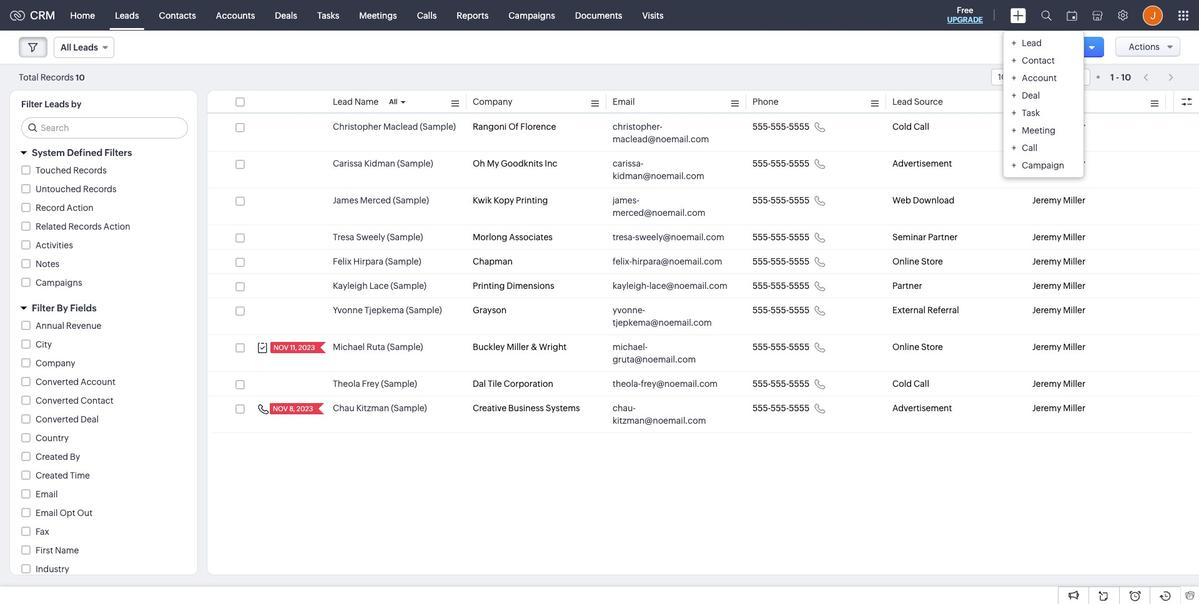 Task type: locate. For each thing, give the bounding box(es) containing it.
+ up the + deal on the right top
[[1012, 73, 1016, 83]]

3 jeremy miller from the top
[[1032, 195, 1086, 205]]

miller for chau- kitzman@noemail.com
[[1063, 403, 1086, 413]]

2023 for michael ruta (sample)
[[298, 344, 315, 352]]

deals
[[275, 10, 297, 20]]

5555 for carissa- kidman@noemail.com
[[789, 159, 810, 169]]

campaigns right reports link
[[509, 10, 555, 20]]

yvonne tjepkema (sample)
[[333, 305, 442, 315]]

1 jeremy miller from the top
[[1032, 122, 1086, 132]]

1 5555 from the top
[[789, 122, 810, 132]]

all up total records 10
[[61, 42, 71, 52]]

2 store from the top
[[921, 342, 943, 352]]

+ down "+ lead"
[[1012, 55, 1016, 65]]

10 555-555-5555 from the top
[[753, 403, 810, 413]]

8 jeremy miller from the top
[[1032, 342, 1086, 352]]

filter down 'total'
[[21, 99, 43, 109]]

9 jeremy from the top
[[1032, 379, 1061, 389]]

deal
[[1022, 90, 1040, 100], [81, 415, 99, 425]]

0 horizontal spatial all
[[61, 42, 71, 52]]

0 vertical spatial action
[[67, 203, 94, 213]]

0 vertical spatial filter
[[21, 99, 43, 109]]

jeremy for theola-frey@noemail.com
[[1032, 379, 1061, 389]]

system
[[32, 147, 65, 158]]

phone
[[753, 97, 779, 107]]

theola-
[[613, 379, 641, 389]]

chau- kitzman@noemail.com
[[613, 403, 706, 426]]

1 online store from the top
[[893, 257, 943, 267]]

8 555-555-5555 from the top
[[753, 342, 810, 352]]

deal for converted deal
[[81, 415, 99, 425]]

row group
[[207, 115, 1199, 433]]

1 horizontal spatial company
[[473, 97, 513, 107]]

calls link
[[407, 0, 447, 30]]

created for created time
[[36, 471, 68, 481]]

name up christopher
[[355, 97, 379, 107]]

action up related records action
[[67, 203, 94, 213]]

miller for james- merced@noemail.com
[[1063, 195, 1086, 205]]

leads right home
[[115, 10, 139, 20]]

2023 right 11,
[[298, 344, 315, 352]]

by up time
[[70, 452, 80, 462]]

contact down "converted account"
[[81, 396, 113, 406]]

1 store from the top
[[921, 257, 943, 267]]

lead right create
[[1050, 42, 1070, 52]]

lead left source
[[893, 97, 912, 107]]

navigation
[[1137, 68, 1180, 86]]

0 vertical spatial account
[[1022, 73, 1057, 83]]

1 vertical spatial online
[[893, 342, 919, 352]]

10 for 1 - 10
[[1121, 72, 1131, 82]]

1 vertical spatial contact
[[81, 396, 113, 406]]

5555 for michael- gruta@noemail.com
[[789, 342, 810, 352]]

(sample) right kitzman
[[391, 403, 427, 413]]

10 left + account
[[998, 72, 1007, 82]]

0 horizontal spatial contact
[[81, 396, 113, 406]]

1 horizontal spatial by
[[70, 452, 80, 462]]

deal up task
[[1022, 90, 1040, 100]]

campaigns down notes
[[36, 278, 82, 288]]

chau kitzman (sample) link
[[333, 402, 427, 415]]

+ down + call
[[1012, 160, 1016, 170]]

printing right kopy
[[516, 195, 548, 205]]

0 horizontal spatial action
[[67, 203, 94, 213]]

email up the christopher-
[[613, 97, 635, 107]]

1 vertical spatial printing
[[473, 281, 505, 291]]

6 555-555-5555 from the top
[[753, 281, 810, 291]]

nov for chau
[[273, 405, 288, 413]]

(sample) right ruta
[[387, 342, 423, 352]]

filter up the annual at the left
[[32, 303, 55, 314]]

1 vertical spatial all
[[389, 98, 398, 106]]

2023 for chau kitzman (sample)
[[297, 405, 313, 413]]

call
[[914, 122, 929, 132], [1022, 143, 1038, 153], [914, 379, 929, 389]]

kayleigh-lace@noemail.com link
[[613, 280, 728, 292]]

0 vertical spatial nov
[[274, 344, 289, 352]]

555-555-5555 for yvonne- tjepkema@noemail.com
[[753, 305, 810, 315]]

meetings
[[359, 10, 397, 20]]

+ down the + meeting
[[1012, 143, 1016, 153]]

+ task
[[1012, 108, 1040, 118]]

system defined filters
[[32, 147, 132, 158]]

by for created
[[70, 452, 80, 462]]

account up converted contact
[[81, 377, 115, 387]]

account down + contact on the top of the page
[[1022, 73, 1057, 83]]

555-555-5555
[[753, 122, 810, 132], [753, 159, 810, 169], [753, 195, 810, 205], [753, 232, 810, 242], [753, 257, 810, 267], [753, 281, 810, 291], [753, 305, 810, 315], [753, 342, 810, 352], [753, 379, 810, 389], [753, 403, 810, 413]]

systems
[[546, 403, 580, 413]]

2 vertical spatial leads
[[44, 99, 69, 109]]

7 5555 from the top
[[789, 305, 810, 315]]

1 vertical spatial online store
[[893, 342, 943, 352]]

0 horizontal spatial leads
[[44, 99, 69, 109]]

3 + from the top
[[1012, 73, 1016, 83]]

1 menu item from the top
[[1004, 34, 1084, 52]]

0 vertical spatial cold call
[[893, 122, 929, 132]]

printing
[[516, 195, 548, 205], [473, 281, 505, 291]]

10 5555 from the top
[[789, 403, 810, 413]]

carissa- kidman@noemail.com link
[[613, 157, 728, 182]]

2 advertisement from the top
[[893, 403, 952, 413]]

email
[[613, 97, 635, 107], [36, 490, 58, 500], [36, 508, 58, 518]]

0 vertical spatial printing
[[516, 195, 548, 205]]

(sample) right lace
[[391, 281, 427, 291]]

converted for converted contact
[[36, 396, 79, 406]]

4 5555 from the top
[[789, 232, 810, 242]]

1 vertical spatial advertisement
[[893, 403, 952, 413]]

10 for total records 10
[[76, 73, 85, 82]]

all up christopher maclead (sample) link
[[389, 98, 398, 106]]

1 + from the top
[[1012, 38, 1016, 48]]

0 horizontal spatial company
[[36, 359, 75, 368]]

leads link
[[105, 0, 149, 30]]

1 vertical spatial created
[[36, 471, 68, 481]]

deals link
[[265, 0, 307, 30]]

leads for filter leads by
[[44, 99, 69, 109]]

10 jeremy from the top
[[1032, 403, 1061, 413]]

1 horizontal spatial 10
[[998, 72, 1007, 82]]

+ left task
[[1012, 108, 1016, 118]]

leads for all leads
[[73, 42, 98, 52]]

2 vertical spatial email
[[36, 508, 58, 518]]

5 5555 from the top
[[789, 257, 810, 267]]

1 vertical spatial account
[[81, 377, 115, 387]]

records down the record action
[[68, 222, 102, 232]]

miller for christopher- maclead@noemail.com
[[1063, 122, 1086, 132]]

1 horizontal spatial account
[[1022, 73, 1057, 83]]

first name
[[36, 546, 79, 556]]

555-555-5555 for theola-frey@noemail.com
[[753, 379, 810, 389]]

4 jeremy from the top
[[1032, 232, 1061, 242]]

deal inside menu item
[[1022, 90, 1040, 100]]

all for all leads
[[61, 42, 71, 52]]

0 horizontal spatial printing
[[473, 281, 505, 291]]

create menu image
[[1011, 8, 1026, 23]]

system defined filters button
[[10, 142, 197, 164]]

0 vertical spatial online
[[893, 257, 919, 267]]

2 converted from the top
[[36, 396, 79, 406]]

profile image
[[1143, 5, 1163, 25]]

lead inside menu item
[[1022, 38, 1042, 48]]

partner
[[928, 232, 958, 242], [893, 281, 922, 291]]

online for michael- gruta@noemail.com
[[893, 342, 919, 352]]

name right first
[[55, 546, 79, 556]]

records
[[40, 72, 74, 82], [1009, 72, 1040, 82], [73, 166, 107, 176], [83, 184, 117, 194], [68, 222, 102, 232]]

name for lead name
[[355, 97, 379, 107]]

cold
[[893, 122, 912, 132], [893, 379, 912, 389]]

converted up country
[[36, 415, 79, 425]]

(sample) right tjepkema
[[406, 305, 442, 315]]

9 555-555-5555 from the top
[[753, 379, 810, 389]]

2 online store from the top
[[893, 342, 943, 352]]

jeremy for felix-hirpara@noemail.com
[[1032, 257, 1061, 267]]

0 vertical spatial 2023
[[298, 344, 315, 352]]

2 5555 from the top
[[789, 159, 810, 169]]

+ for + meeting
[[1012, 125, 1016, 135]]

10 up by
[[76, 73, 85, 82]]

2 created from the top
[[36, 471, 68, 481]]

filter inside dropdown button
[[32, 303, 55, 314]]

lead up + contact on the top of the page
[[1022, 38, 1042, 48]]

1 horizontal spatial contact
[[1022, 55, 1055, 65]]

web
[[893, 195, 911, 205]]

0 horizontal spatial by
[[57, 303, 68, 314]]

0 vertical spatial deal
[[1022, 90, 1040, 100]]

tresa sweely (sample)
[[333, 232, 423, 242]]

owner
[[1054, 97, 1082, 107]]

+ up + task
[[1012, 90, 1016, 100]]

deal down converted contact
[[81, 415, 99, 425]]

(sample) right merced
[[393, 195, 429, 205]]

reports
[[457, 10, 489, 20]]

accounts link
[[206, 0, 265, 30]]

(sample) right maclead
[[420, 122, 456, 132]]

1 advertisement from the top
[[893, 159, 952, 169]]

+ for + lead
[[1012, 38, 1016, 48]]

3 555-555-5555 from the top
[[753, 195, 810, 205]]

carissa- kidman@noemail.com
[[613, 159, 704, 181]]

partner up the external
[[893, 281, 922, 291]]

0 vertical spatial name
[[355, 97, 379, 107]]

1 converted from the top
[[36, 377, 79, 387]]

leads inside field
[[73, 42, 98, 52]]

0 horizontal spatial account
[[81, 377, 115, 387]]

records down defined
[[73, 166, 107, 176]]

1 cold from the top
[[893, 122, 912, 132]]

5 jeremy miller from the top
[[1032, 257, 1086, 267]]

3 converted from the top
[[36, 415, 79, 425]]

0 vertical spatial leads
[[115, 10, 139, 20]]

2 jeremy from the top
[[1032, 159, 1061, 169]]

1 horizontal spatial action
[[104, 222, 130, 232]]

6 jeremy miller from the top
[[1032, 281, 1086, 291]]

+ up + call
[[1012, 125, 1016, 135]]

2 vertical spatial converted
[[36, 415, 79, 425]]

company down city
[[36, 359, 75, 368]]

6 + from the top
[[1012, 125, 1016, 135]]

jeremy miller for tresa-sweely@noemail.com
[[1032, 232, 1086, 242]]

time
[[70, 471, 90, 481]]

0 vertical spatial campaigns
[[509, 10, 555, 20]]

jeremy for christopher- maclead@noemail.com
[[1032, 122, 1061, 132]]

converted up converted contact
[[36, 377, 79, 387]]

1 vertical spatial 2023
[[297, 405, 313, 413]]

+ left create
[[1012, 38, 1016, 48]]

5555 for chau- kitzman@noemail.com
[[789, 403, 810, 413]]

email up fax
[[36, 508, 58, 518]]

4 jeremy miller from the top
[[1032, 232, 1086, 242]]

row group containing christopher maclead (sample)
[[207, 115, 1199, 433]]

account for converted account
[[81, 377, 115, 387]]

jeremy miller for kayleigh-lace@noemail.com
[[1032, 281, 1086, 291]]

7 jeremy miller from the top
[[1032, 305, 1086, 315]]

0 horizontal spatial deal
[[81, 415, 99, 425]]

all for all
[[389, 98, 398, 106]]

felix hirpara (sample) link
[[333, 255, 421, 268]]

meeting
[[1022, 125, 1056, 135]]

by inside filter by fields dropdown button
[[57, 303, 68, 314]]

0 vertical spatial call
[[914, 122, 929, 132]]

1 vertical spatial nov
[[273, 405, 288, 413]]

1 555-555-5555 from the top
[[753, 122, 810, 132]]

(sample) right frey
[[381, 379, 417, 389]]

jeremy miller for theola-frey@noemail.com
[[1032, 379, 1086, 389]]

jeremy for kayleigh-lace@noemail.com
[[1032, 281, 1061, 291]]

1 vertical spatial by
[[70, 452, 80, 462]]

9 jeremy miller from the top
[[1032, 379, 1086, 389]]

6 menu item from the top
[[1004, 121, 1084, 139]]

email down "created time"
[[36, 490, 58, 500]]

1 horizontal spatial all
[[389, 98, 398, 106]]

by
[[71, 99, 81, 109]]

created down country
[[36, 452, 68, 462]]

nov for michael
[[274, 344, 289, 352]]

gruta@noemail.com
[[613, 355, 696, 365]]

5 + from the top
[[1012, 108, 1016, 118]]

lead owner
[[1032, 97, 1082, 107]]

2 horizontal spatial 10
[[1121, 72, 1131, 82]]

0 horizontal spatial name
[[55, 546, 79, 556]]

1 jeremy from the top
[[1032, 122, 1061, 132]]

10 inside total records 10
[[76, 73, 85, 82]]

menu item
[[1004, 34, 1084, 52], [1004, 52, 1084, 69], [1004, 69, 1084, 87], [1004, 87, 1084, 104], [1004, 104, 1084, 121], [1004, 121, 1084, 139], [1004, 139, 1084, 156], [1004, 156, 1084, 174]]

related
[[36, 222, 67, 232]]

christopher- maclead@noemail.com
[[613, 122, 709, 144]]

partner right 'seminar'
[[928, 232, 958, 242]]

deal for + deal
[[1022, 90, 1040, 100]]

leads down home 'link'
[[73, 42, 98, 52]]

crm link
[[10, 9, 55, 22]]

2 vertical spatial call
[[914, 379, 929, 389]]

lead for lead owner
[[1032, 97, 1052, 107]]

0 vertical spatial advertisement
[[893, 159, 952, 169]]

5555 for yvonne- tjepkema@noemail.com
[[789, 305, 810, 315]]

+ for + campaign
[[1012, 160, 1016, 170]]

0 vertical spatial contact
[[1022, 55, 1055, 65]]

contact inside menu item
[[1022, 55, 1055, 65]]

2 + from the top
[[1012, 55, 1016, 65]]

kopy
[[494, 195, 514, 205]]

kwik
[[473, 195, 492, 205]]

1 vertical spatial leads
[[73, 42, 98, 52]]

1 vertical spatial call
[[1022, 143, 1038, 153]]

online down the external
[[893, 342, 919, 352]]

0 vertical spatial by
[[57, 303, 68, 314]]

lead up christopher
[[333, 97, 353, 107]]

0 vertical spatial created
[[36, 452, 68, 462]]

555-555-5555 for carissa- kidman@noemail.com
[[753, 159, 810, 169]]

ruta
[[367, 342, 385, 352]]

store down seminar partner
[[921, 257, 943, 267]]

+ for + contact
[[1012, 55, 1016, 65]]

records inside field
[[1009, 72, 1040, 82]]

555-555-5555 for tresa-sweely@noemail.com
[[753, 232, 810, 242]]

(sample) up kayleigh lace (sample)
[[385, 257, 421, 267]]

555-
[[753, 122, 771, 132], [771, 122, 789, 132], [753, 159, 771, 169], [771, 159, 789, 169], [753, 195, 771, 205], [771, 195, 789, 205], [753, 232, 771, 242], [771, 232, 789, 242], [753, 257, 771, 267], [771, 257, 789, 267], [753, 281, 771, 291], [771, 281, 789, 291], [753, 305, 771, 315], [771, 305, 789, 315], [753, 342, 771, 352], [771, 342, 789, 352], [753, 379, 771, 389], [771, 379, 789, 389], [753, 403, 771, 413], [771, 403, 789, 413]]

1 cold call from the top
[[893, 122, 929, 132]]

call for christopher- maclead@noemail.com
[[914, 122, 929, 132]]

6 jeremy from the top
[[1032, 281, 1061, 291]]

0 vertical spatial all
[[61, 42, 71, 52]]

3 jeremy from the top
[[1032, 195, 1061, 205]]

0 vertical spatial online store
[[893, 257, 943, 267]]

created down created by
[[36, 471, 68, 481]]

2023 right 8,
[[297, 405, 313, 413]]

activities
[[36, 240, 73, 250]]

felix
[[333, 257, 352, 267]]

documents link
[[565, 0, 632, 30]]

records down the touched records
[[83, 184, 117, 194]]

jeremy for tresa-sweely@noemail.com
[[1032, 232, 1061, 242]]

(sample) for theola frey (sample)
[[381, 379, 417, 389]]

online store down seminar partner
[[893, 257, 943, 267]]

7 555-555-5555 from the top
[[753, 305, 810, 315]]

(sample) for carissa kidman (sample)
[[397, 159, 433, 169]]

10 right -
[[1121, 72, 1131, 82]]

8,
[[289, 405, 295, 413]]

record
[[36, 203, 65, 213]]

5555 for felix-hirpara@noemail.com
[[789, 257, 810, 267]]

10 jeremy miller from the top
[[1032, 403, 1086, 413]]

jeremy miller for james- merced@noemail.com
[[1032, 195, 1086, 205]]

2 555-555-5555 from the top
[[753, 159, 810, 169]]

leads left by
[[44, 99, 69, 109]]

All Leads field
[[54, 37, 114, 58]]

11,
[[290, 344, 297, 352]]

(sample) for tresa sweely (sample)
[[387, 232, 423, 242]]

create lead button
[[1008, 37, 1082, 57]]

6 5555 from the top
[[789, 281, 810, 291]]

4 + from the top
[[1012, 90, 1016, 100]]

8 menu item from the top
[[1004, 156, 1084, 174]]

nov left 8,
[[273, 405, 288, 413]]

account
[[1022, 73, 1057, 83], [81, 377, 115, 387]]

country
[[36, 433, 69, 443]]

5555 for james- merced@noemail.com
[[789, 195, 810, 205]]

4 menu item from the top
[[1004, 87, 1084, 104]]

actions
[[1129, 42, 1160, 52]]

0 vertical spatial partner
[[928, 232, 958, 242]]

converted up converted deal
[[36, 396, 79, 406]]

account inside menu item
[[1022, 73, 1057, 83]]

opt
[[60, 508, 75, 518]]

jeremy for carissa- kidman@noemail.com
[[1032, 159, 1061, 169]]

+ contact
[[1012, 55, 1055, 65]]

8 + from the top
[[1012, 160, 1016, 170]]

7 jeremy from the top
[[1032, 305, 1061, 315]]

9 5555 from the top
[[789, 379, 810, 389]]

2 jeremy miller from the top
[[1032, 159, 1086, 169]]

lead up task
[[1032, 97, 1052, 107]]

online store down external referral on the right bottom of the page
[[893, 342, 943, 352]]

felix-
[[613, 257, 632, 267]]

miller for carissa- kidman@noemail.com
[[1063, 159, 1086, 169]]

1 horizontal spatial leads
[[73, 42, 98, 52]]

1 vertical spatial cold
[[893, 379, 912, 389]]

printing up 'grayson'
[[473, 281, 505, 291]]

0 vertical spatial store
[[921, 257, 943, 267]]

0 vertical spatial cold
[[893, 122, 912, 132]]

associates
[[509, 232, 553, 242]]

store down external referral on the right bottom of the page
[[921, 342, 943, 352]]

all leads
[[61, 42, 98, 52]]

referral
[[927, 305, 959, 315]]

2 cold call from the top
[[893, 379, 929, 389]]

(sample) right kidman
[[397, 159, 433, 169]]

(sample) right sweely
[[387, 232, 423, 242]]

call for theola-frey@noemail.com
[[914, 379, 929, 389]]

1 horizontal spatial name
[[355, 97, 379, 107]]

+ for + account
[[1012, 73, 1016, 83]]

jeremy for chau- kitzman@noemail.com
[[1032, 403, 1061, 413]]

company up rangoni
[[473, 97, 513, 107]]

advertisement for chau- kitzman@noemail.com
[[893, 403, 952, 413]]

action down untouched records
[[104, 222, 130, 232]]

christopher-
[[613, 122, 663, 132]]

tjepkema@noemail.com
[[613, 318, 712, 328]]

+ campaign
[[1012, 160, 1064, 170]]

untouched records
[[36, 184, 117, 194]]

tjepkema
[[364, 305, 404, 315]]

0 horizontal spatial 10
[[76, 73, 85, 82]]

crm
[[30, 9, 55, 22]]

name for first name
[[55, 546, 79, 556]]

7 + from the top
[[1012, 143, 1016, 153]]

jeremy for michael- gruta@noemail.com
[[1032, 342, 1061, 352]]

jeremy miller for chau- kitzman@noemail.com
[[1032, 403, 1086, 413]]

home link
[[60, 0, 105, 30]]

advertisement for carissa- kidman@noemail.com
[[893, 159, 952, 169]]

contact down create
[[1022, 55, 1055, 65]]

1 horizontal spatial campaigns
[[509, 10, 555, 20]]

miller for felix-hirpara@noemail.com
[[1063, 257, 1086, 267]]

3 5555 from the top
[[789, 195, 810, 205]]

1 online from the top
[[893, 257, 919, 267]]

nov inside nov 11, 2023 link
[[274, 344, 289, 352]]

8 5555 from the top
[[789, 342, 810, 352]]

by up the annual revenue
[[57, 303, 68, 314]]

carissa kidman (sample)
[[333, 159, 433, 169]]

by
[[57, 303, 68, 314], [70, 452, 80, 462]]

lead inside button
[[1050, 42, 1070, 52]]

free upgrade
[[947, 6, 983, 24]]

1 horizontal spatial deal
[[1022, 90, 1040, 100]]

tresa sweely (sample) link
[[333, 231, 423, 244]]

cold call for theola-frey@noemail.com
[[893, 379, 929, 389]]

nov left 11,
[[274, 344, 289, 352]]

online down 'seminar'
[[893, 257, 919, 267]]

1 vertical spatial deal
[[81, 415, 99, 425]]

morlong associates
[[473, 232, 553, 242]]

records up the + deal on the right top
[[1009, 72, 1040, 82]]

all inside all leads field
[[61, 42, 71, 52]]

notes
[[36, 259, 59, 269]]

1 vertical spatial partner
[[893, 281, 922, 291]]

4 555-555-5555 from the top
[[753, 232, 810, 242]]

1 vertical spatial cold call
[[893, 379, 929, 389]]

kitzman@noemail.com
[[613, 416, 706, 426]]

5 555-555-5555 from the top
[[753, 257, 810, 267]]

8 jeremy from the top
[[1032, 342, 1061, 352]]

0 vertical spatial converted
[[36, 377, 79, 387]]

1 vertical spatial converted
[[36, 396, 79, 406]]

2 cold from the top
[[893, 379, 912, 389]]

records for untouched
[[83, 184, 117, 194]]

2 online from the top
[[893, 342, 919, 352]]

1 created from the top
[[36, 452, 68, 462]]

0 horizontal spatial campaigns
[[36, 278, 82, 288]]

kidman
[[364, 159, 395, 169]]

1 vertical spatial name
[[55, 546, 79, 556]]

nov inside nov 8, 2023 link
[[273, 405, 288, 413]]

5 jeremy from the top
[[1032, 257, 1061, 267]]

records up filter leads by
[[40, 72, 74, 82]]

1 vertical spatial store
[[921, 342, 943, 352]]

online for felix-hirpara@noemail.com
[[893, 257, 919, 267]]

1 vertical spatial filter
[[32, 303, 55, 314]]

miller for kayleigh-lace@noemail.com
[[1063, 281, 1086, 291]]

untouched
[[36, 184, 81, 194]]



Task type: vqa. For each thing, say whether or not it's contained in the screenshot.


Task type: describe. For each thing, give the bounding box(es) containing it.
dimensions
[[507, 281, 554, 291]]

seminar partner
[[893, 232, 958, 242]]

1 horizontal spatial printing
[[516, 195, 548, 205]]

buckley
[[473, 342, 505, 352]]

creative business systems
[[473, 403, 580, 413]]

converted for converted deal
[[36, 415, 79, 425]]

10 Records Per Page field
[[991, 69, 1090, 86]]

(sample) for james merced (sample)
[[393, 195, 429, 205]]

cold for theola-frey@noemail.com
[[893, 379, 912, 389]]

visits link
[[632, 0, 674, 30]]

+ meeting
[[1012, 125, 1056, 135]]

record action
[[36, 203, 94, 213]]

yvonne-
[[613, 305, 645, 315]]

florence
[[520, 122, 556, 132]]

task
[[1022, 108, 1040, 118]]

jeremy miller for yvonne- tjepkema@noemail.com
[[1032, 305, 1086, 315]]

kidman@noemail.com
[[613, 171, 704, 181]]

created for created by
[[36, 452, 68, 462]]

rangoni of florence
[[473, 122, 556, 132]]

+ for + task
[[1012, 108, 1016, 118]]

campaigns link
[[499, 0, 565, 30]]

tile
[[488, 379, 502, 389]]

filter by fields button
[[10, 297, 197, 319]]

revenue
[[66, 321, 101, 331]]

5555 for kayleigh-lace@noemail.com
[[789, 281, 810, 291]]

-
[[1116, 72, 1119, 82]]

jeremy for yvonne- tjepkema@noemail.com
[[1032, 305, 1061, 315]]

morlong
[[473, 232, 507, 242]]

+ for + deal
[[1012, 90, 1016, 100]]

miller for theola-frey@noemail.com
[[1063, 379, 1086, 389]]

kayleigh-lace@noemail.com
[[613, 281, 728, 291]]

seminar
[[893, 232, 926, 242]]

chapman
[[473, 257, 513, 267]]

documents
[[575, 10, 622, 20]]

printing dimensions
[[473, 281, 554, 291]]

nov 11, 2023 link
[[270, 342, 316, 354]]

555-555-5555 for felix-hirpara@noemail.com
[[753, 257, 810, 267]]

james merced (sample) link
[[333, 194, 429, 207]]

2 menu item from the top
[[1004, 52, 1084, 69]]

by for filter
[[57, 303, 68, 314]]

grayson
[[473, 305, 507, 315]]

michael-
[[613, 342, 648, 352]]

online store for felix-hirpara@noemail.com
[[893, 257, 943, 267]]

fax
[[36, 527, 49, 537]]

converted for converted account
[[36, 377, 79, 387]]

chau kitzman (sample)
[[333, 403, 427, 413]]

5555 for theola-frey@noemail.com
[[789, 379, 810, 389]]

sweely@noemail.com
[[635, 232, 724, 242]]

jeremy miller for christopher- maclead@noemail.com
[[1032, 122, 1086, 132]]

hirpara
[[353, 257, 383, 267]]

michael- gruta@noemail.com
[[613, 342, 696, 365]]

1 vertical spatial action
[[104, 222, 130, 232]]

+ call
[[1012, 143, 1038, 153]]

business
[[508, 403, 544, 413]]

maclead@noemail.com
[[613, 134, 709, 144]]

555-555-5555 for james- merced@noemail.com
[[753, 195, 810, 205]]

555-555-5555 for michael- gruta@noemail.com
[[753, 342, 810, 352]]

miller for yvonne- tjepkema@noemail.com
[[1063, 305, 1086, 315]]

reports link
[[447, 0, 499, 30]]

contact for converted contact
[[81, 396, 113, 406]]

lead name
[[333, 97, 379, 107]]

miller for tresa-sweely@noemail.com
[[1063, 232, 1086, 242]]

10 records per page
[[998, 72, 1074, 82]]

annual
[[36, 321, 64, 331]]

store for felix-hirpara@noemail.com
[[921, 257, 943, 267]]

records for 10
[[1009, 72, 1040, 82]]

yvonne tjepkema (sample) link
[[333, 304, 442, 317]]

filter for filter leads by
[[21, 99, 43, 109]]

upgrade
[[947, 16, 983, 24]]

lead for lead source
[[893, 97, 912, 107]]

miller for michael- gruta@noemail.com
[[1063, 342, 1086, 352]]

5555 for tresa-sweely@noemail.com
[[789, 232, 810, 242]]

account for + account
[[1022, 73, 1057, 83]]

logo image
[[10, 10, 25, 20]]

(sample) for michael ruta (sample)
[[387, 342, 423, 352]]

2 horizontal spatial leads
[[115, 10, 139, 20]]

7 menu item from the top
[[1004, 139, 1084, 156]]

555-555-5555 for christopher- maclead@noemail.com
[[753, 122, 810, 132]]

free
[[957, 6, 973, 15]]

profile element
[[1135, 0, 1170, 30]]

created time
[[36, 471, 90, 481]]

call inside menu item
[[1022, 143, 1038, 153]]

kitzman
[[356, 403, 389, 413]]

contact for + contact
[[1022, 55, 1055, 65]]

touched
[[36, 166, 71, 176]]

hirpara@noemail.com
[[632, 257, 722, 267]]

search element
[[1034, 0, 1059, 31]]

goodknits
[[501, 159, 543, 169]]

frey
[[362, 379, 379, 389]]

kayleigh lace (sample)
[[333, 281, 427, 291]]

tresa-
[[613, 232, 635, 242]]

jeremy miller for felix-hirpara@noemail.com
[[1032, 257, 1086, 267]]

chau-
[[613, 403, 636, 413]]

filter for filter by fields
[[32, 303, 55, 314]]

calendar image
[[1067, 10, 1077, 20]]

contacts link
[[149, 0, 206, 30]]

campaigns inside "link"
[[509, 10, 555, 20]]

nov 11, 2023
[[274, 344, 315, 352]]

(sample) for felix hirpara (sample)
[[385, 257, 421, 267]]

(sample) for chau kitzman (sample)
[[391, 403, 427, 413]]

jeremy miller for michael- gruta@noemail.com
[[1032, 342, 1086, 352]]

555-555-5555 for chau- kitzman@noemail.com
[[753, 403, 810, 413]]

nov 8, 2023
[[273, 405, 313, 413]]

chau- kitzman@noemail.com link
[[613, 402, 728, 427]]

theola frey (sample)
[[333, 379, 417, 389]]

lead for lead name
[[333, 97, 353, 107]]

theola
[[333, 379, 360, 389]]

search image
[[1041, 10, 1052, 21]]

store for michael- gruta@noemail.com
[[921, 342, 943, 352]]

cold call for christopher- maclead@noemail.com
[[893, 122, 929, 132]]

theola-frey@noemail.com link
[[613, 378, 718, 390]]

1 vertical spatial email
[[36, 490, 58, 500]]

inc
[[545, 159, 557, 169]]

converted account
[[36, 377, 115, 387]]

+ for + call
[[1012, 143, 1016, 153]]

home
[[70, 10, 95, 20]]

5555 for christopher- maclead@noemail.com
[[789, 122, 810, 132]]

dal tile corporation
[[473, 379, 553, 389]]

lead source
[[893, 97, 943, 107]]

jeremy miller for carissa- kidman@noemail.com
[[1032, 159, 1086, 169]]

(sample) for christopher maclead (sample)
[[420, 122, 456, 132]]

calls
[[417, 10, 437, 20]]

records for total
[[40, 72, 74, 82]]

michael
[[333, 342, 365, 352]]

jeremy for james- merced@noemail.com
[[1032, 195, 1061, 205]]

0 horizontal spatial partner
[[893, 281, 922, 291]]

felix-hirpara@noemail.com link
[[613, 255, 722, 268]]

1 vertical spatial campaigns
[[36, 278, 82, 288]]

carissa kidman (sample) link
[[333, 157, 433, 170]]

5 menu item from the top
[[1004, 104, 1084, 121]]

theola-frey@noemail.com
[[613, 379, 718, 389]]

create menu element
[[1003, 0, 1034, 30]]

external
[[893, 305, 926, 315]]

web download
[[893, 195, 955, 205]]

yvonne- tjepkema@noemail.com
[[613, 305, 712, 328]]

(sample) for yvonne tjepkema (sample)
[[406, 305, 442, 315]]

merced@noemail.com
[[613, 208, 705, 218]]

converted contact
[[36, 396, 113, 406]]

Search text field
[[22, 118, 187, 138]]

0 vertical spatial company
[[473, 97, 513, 107]]

filter leads by
[[21, 99, 81, 109]]

tasks
[[317, 10, 339, 20]]

10 inside field
[[998, 72, 1007, 82]]

tresa-sweely@noemail.com
[[613, 232, 724, 242]]

total records 10
[[19, 72, 85, 82]]

create lead
[[1021, 42, 1070, 52]]

felix-hirpara@noemail.com
[[613, 257, 722, 267]]

0 vertical spatial email
[[613, 97, 635, 107]]

create
[[1021, 42, 1048, 52]]

555-555-5555 for kayleigh-lace@noemail.com
[[753, 281, 810, 291]]

source
[[914, 97, 943, 107]]

filters
[[105, 147, 132, 158]]

online store for michael- gruta@noemail.com
[[893, 342, 943, 352]]

1 vertical spatial company
[[36, 359, 75, 368]]

+ lead
[[1012, 38, 1042, 48]]

sweely
[[356, 232, 385, 242]]

1 horizontal spatial partner
[[928, 232, 958, 242]]

records for touched
[[73, 166, 107, 176]]

records for related
[[68, 222, 102, 232]]

3 menu item from the top
[[1004, 69, 1084, 87]]

cold for christopher- maclead@noemail.com
[[893, 122, 912, 132]]



